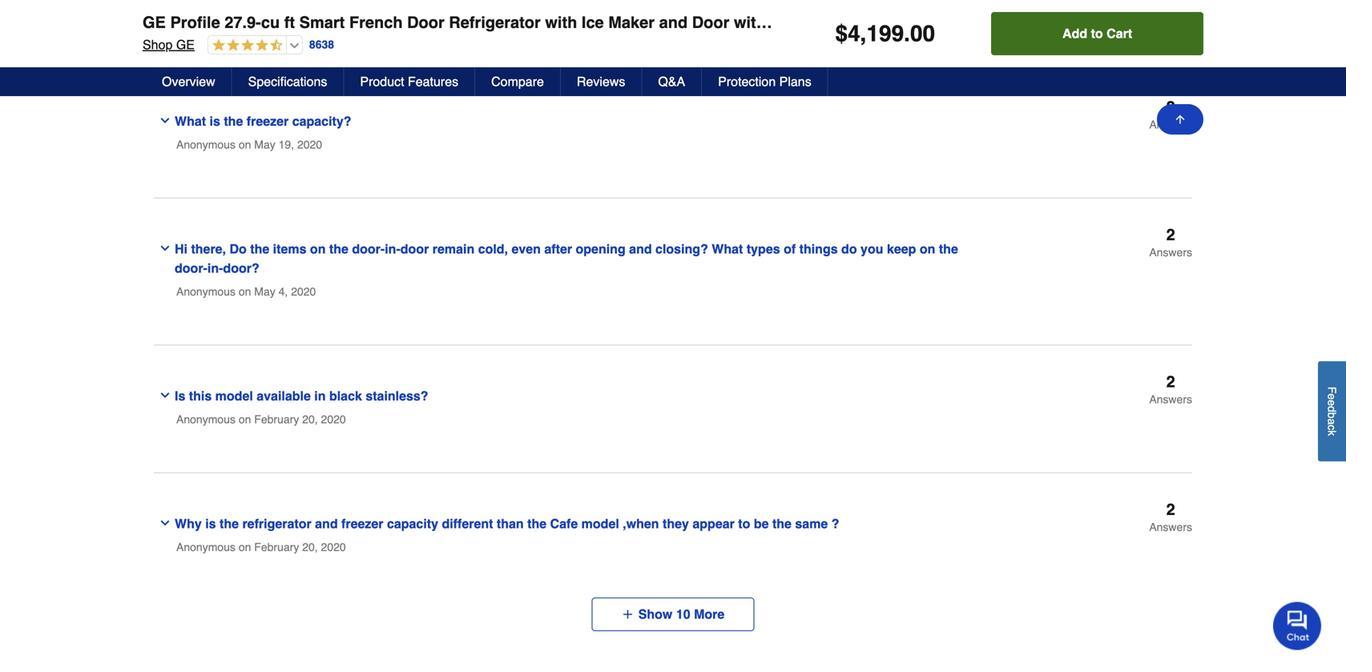 Task type: locate. For each thing, give the bounding box(es) containing it.
0 vertical spatial and
[[659, 13, 688, 32]]

door?
[[223, 261, 259, 276]]

answers for why is the refrigerator and freezer capacity different than the cafe model ,when they appear to be the same ?
[[1150, 521, 1193, 534]]

and inside hi there, do the items on the door-in-door remain cold, even after opening and closing? what types of things do you keep on the door-in-door?
[[629, 242, 652, 257]]

anonymous down what is the freezer capacity?
[[176, 138, 236, 151]]

1 door from the left
[[407, 13, 445, 32]]

is
[[175, 389, 185, 404]]

2 for is this model available in black stainless?
[[1167, 373, 1176, 391]]

the inside button
[[224, 114, 243, 129]]

2 may from the top
[[254, 138, 276, 151]]

to inside button
[[738, 517, 751, 531]]

2
[[1167, 98, 1176, 116], [1167, 226, 1176, 244], [1167, 373, 1176, 391], [1167, 501, 1176, 519]]

chevron down image inside 'is this model available in black stainless?' button
[[159, 389, 172, 402]]

the
[[224, 114, 243, 129], [250, 242, 269, 257], [329, 242, 349, 257], [939, 242, 958, 257], [220, 517, 239, 531], [527, 517, 547, 531], [773, 517, 792, 531]]

ge up "shop"
[[143, 13, 166, 32]]

4 chevron down image from the top
[[159, 517, 172, 530]]

february down refrigerator
[[254, 541, 299, 554]]

february down available
[[254, 413, 299, 426]]

1 20, from the top
[[302, 413, 318, 426]]

19,
[[279, 138, 294, 151]]

3 door from the left
[[785, 13, 822, 32]]

2 anonymous from the top
[[176, 138, 236, 151]]

this
[[189, 389, 212, 404]]

1 vertical spatial is
[[205, 517, 216, 531]]

4 answers from the top
[[1150, 521, 1193, 534]]

answers for is this model available in black stainless?
[[1150, 393, 1193, 406]]

anonymous on may 19, 2020
[[176, 138, 322, 151]]

2 2 answers element from the top
[[1150, 226, 1193, 259]]

2 2 answers from the top
[[1150, 226, 1193, 259]]

e up the b
[[1326, 400, 1339, 406]]

0 horizontal spatial door-
[[175, 261, 207, 276]]

things
[[800, 242, 838, 257]]

0 horizontal spatial and
[[315, 517, 338, 531]]

1 horizontal spatial door-
[[352, 242, 385, 257]]

door left $
[[785, 13, 822, 32]]

1 vertical spatial what
[[712, 242, 743, 257]]

even
[[512, 242, 541, 257]]

capacity
[[387, 517, 438, 531]]

door- left door
[[352, 242, 385, 257]]

door right the french
[[407, 13, 445, 32]]

2 vertical spatial and
[[315, 517, 338, 531]]

3 chevron down image from the top
[[159, 389, 172, 402]]

1 vertical spatial anonymous on february 20, 2020
[[176, 541, 346, 554]]

product
[[360, 74, 404, 89]]

1 anonymous on february 20, 2020 from the top
[[176, 413, 346, 426]]

2 answers for is this model available in black stainless?
[[1150, 373, 1193, 406]]

0 vertical spatial what
[[175, 114, 206, 129]]

anonymous down this
[[176, 413, 236, 426]]

e
[[1326, 394, 1339, 400], [1326, 400, 1339, 406]]

anonymous on february 20, 2020 down available
[[176, 413, 346, 426]]

0 vertical spatial february
[[254, 413, 299, 426]]

0 vertical spatial anonymous on february 20, 2020
[[176, 413, 346, 426]]

0 horizontal spatial freezer
[[247, 114, 289, 129]]

capacity?
[[292, 114, 351, 129]]

model right cafe
[[582, 517, 619, 531]]

chevron down image inside the what is the freezer capacity? button
[[159, 114, 172, 127]]

0 vertical spatial to
[[1091, 26, 1103, 41]]

1 2 from the top
[[1167, 98, 1176, 116]]

1 2 answers element from the top
[[1150, 98, 1193, 131]]

compare
[[491, 74, 544, 89]]

2 chevron down image from the top
[[159, 242, 172, 255]]

1 vertical spatial 20,
[[302, 541, 318, 554]]

0 vertical spatial model
[[215, 389, 253, 404]]

chevron down image
[[159, 114, 172, 127], [159, 242, 172, 255], [159, 389, 172, 402], [159, 517, 172, 530]]

4 2 answers element from the top
[[1150, 501, 1193, 534]]

may left the 4,
[[254, 285, 276, 298]]

0 horizontal spatial what
[[175, 114, 206, 129]]

what is the freezer capacity?
[[175, 114, 351, 129]]

?
[[832, 517, 840, 531]]

and right refrigerator
[[315, 517, 338, 531]]

2 answers for why is the refrigerator and freezer capacity different than the cafe model ,when they appear to be the same ?
[[1150, 501, 1193, 534]]

0 vertical spatial ge
[[143, 13, 166, 32]]

reviews button
[[561, 67, 642, 96]]

door- down hi in the top of the page
[[175, 261, 207, 276]]

ge down profile
[[176, 37, 195, 52]]

compare button
[[475, 67, 561, 96]]

hi
[[175, 242, 188, 257]]

1 horizontal spatial ge
[[176, 37, 195, 52]]

1 2 answers from the top
[[1150, 98, 1193, 131]]

door
[[407, 13, 445, 32], [692, 13, 730, 32], [785, 13, 822, 32]]

0 vertical spatial is
[[210, 114, 220, 129]]

february for available
[[254, 413, 299, 426]]

answers for what is the freezer capacity?
[[1150, 118, 1193, 131]]

3 2 answers from the top
[[1150, 373, 1193, 406]]

3 may from the top
[[254, 285, 276, 298]]

2020 for in
[[321, 413, 346, 426]]

2020 for and
[[321, 541, 346, 554]]

2 answers from the top
[[1150, 246, 1193, 259]]

2 horizontal spatial door
[[785, 13, 822, 32]]

chevron down image left 'is'
[[159, 389, 172, 402]]

protection
[[718, 74, 776, 89]]

0 horizontal spatial door
[[407, 13, 445, 32]]

1 vertical spatial february
[[254, 541, 299, 554]]

1 february from the top
[[254, 413, 299, 426]]

2 for what is the freezer capacity?
[[1167, 98, 1176, 116]]

.
[[904, 21, 910, 46]]

1 vertical spatial freezer
[[341, 517, 384, 531]]

2 for why is the refrigerator and freezer capacity different than the cafe model ,when they appear to be the same ?
[[1167, 501, 1176, 519]]

2 february from the top
[[254, 541, 299, 554]]

2 vertical spatial may
[[254, 285, 276, 298]]

4,199
[[848, 21, 904, 46]]

add to cart
[[1063, 26, 1133, 41]]

reviews
[[577, 74, 625, 89]]

model right this
[[215, 389, 253, 404]]

2 answers
[[1150, 98, 1193, 131], [1150, 226, 1193, 259], [1150, 373, 1193, 406], [1150, 501, 1193, 534]]

why
[[175, 517, 202, 531]]

20, down is this model available in black stainless?
[[302, 413, 318, 426]]

is inside the what is the freezer capacity? button
[[210, 114, 220, 129]]

2 answers element
[[1150, 98, 1193, 131], [1150, 226, 1193, 259], [1150, 373, 1193, 406], [1150, 501, 1193, 534]]

on right keep
[[920, 242, 936, 257]]

4 anonymous from the top
[[176, 413, 236, 426]]

20, down refrigerator
[[302, 541, 318, 554]]

anonymous for why
[[176, 541, 236, 554]]

is right why
[[205, 517, 216, 531]]

1 vertical spatial and
[[629, 242, 652, 257]]

1 horizontal spatial to
[[1091, 26, 1103, 41]]

add to cart button
[[992, 12, 1204, 55]]

is up anonymous on may 19, 2020
[[210, 114, 220, 129]]

is
[[210, 114, 220, 129], [205, 517, 216, 531]]

closing?
[[656, 242, 708, 257]]

of
[[784, 242, 796, 257]]

2 anonymous on february 20, 2020 from the top
[[176, 541, 346, 554]]

why is the refrigerator and freezer capacity different than the cafe model ,when they appear to be the same ? button
[[154, 502, 985, 535]]

anonymous on february 20, 2020 down refrigerator
[[176, 541, 346, 554]]

1 vertical spatial model
[[582, 517, 619, 531]]

in- down there,
[[207, 261, 223, 276]]

do
[[230, 242, 247, 257]]

different
[[442, 517, 493, 531]]

stainless
[[993, 13, 1064, 32]]

answers
[[1150, 118, 1193, 131], [1150, 246, 1193, 259], [1150, 393, 1193, 406], [1150, 521, 1193, 534]]

overview
[[162, 74, 215, 89]]

4 2 from the top
[[1167, 501, 1176, 519]]

chat invite button image
[[1274, 602, 1323, 650]]

steel)
[[1068, 13, 1112, 32]]

20,
[[302, 413, 318, 426], [302, 541, 318, 554]]

what
[[175, 114, 206, 129], [712, 242, 743, 257]]

chevron down image for why
[[159, 517, 172, 530]]

0 horizontal spatial in-
[[207, 261, 223, 276]]

2 answers element for why is the refrigerator and freezer capacity different than the cafe model ,when they appear to be the same ?
[[1150, 501, 1193, 534]]

1 horizontal spatial door
[[692, 13, 730, 32]]

anonymous for what
[[176, 138, 236, 151]]

chevron down image down the overview
[[159, 114, 172, 127]]

door left within
[[692, 13, 730, 32]]

3 anonymous from the top
[[176, 285, 236, 298]]

anonymous on february 20, 2020
[[176, 413, 346, 426], [176, 541, 346, 554]]

chevron down image for is
[[159, 389, 172, 402]]

anonymous for is
[[176, 413, 236, 426]]

protection plans
[[718, 74, 812, 89]]

0 vertical spatial 20,
[[302, 413, 318, 426]]

freezer left capacity
[[341, 517, 384, 531]]

q&a button
[[642, 67, 702, 96]]

0 horizontal spatial model
[[215, 389, 253, 404]]

4 2 answers from the top
[[1150, 501, 1193, 534]]

in-
[[385, 242, 401, 257], [207, 261, 223, 276]]

anonymous up shop ge
[[176, 11, 236, 23]]

door-
[[352, 242, 385, 257], [175, 261, 207, 276]]

in- left the remain
[[385, 242, 401, 257]]

1 horizontal spatial model
[[582, 517, 619, 531]]

february for refrigerator
[[254, 541, 299, 554]]

27.9-
[[225, 13, 261, 32]]

anonymous down why
[[176, 541, 236, 554]]

cu
[[261, 13, 280, 32]]

chevron down image inside why is the refrigerator and freezer capacity different than the cafe model ,when they appear to be the same ? button
[[159, 517, 172, 530]]

f
[[1326, 387, 1339, 394]]

show 10 more
[[639, 607, 725, 622]]

0 vertical spatial freezer
[[247, 114, 289, 129]]

2020
[[297, 11, 322, 23], [297, 138, 322, 151], [291, 285, 316, 298], [321, 413, 346, 426], [321, 541, 346, 554]]

2 e from the top
[[1326, 400, 1339, 406]]

chevron down image left why
[[159, 517, 172, 530]]

4.5 stars image
[[208, 38, 283, 53]]

5 anonymous from the top
[[176, 541, 236, 554]]

may left 30,
[[254, 11, 276, 23]]

2 20, from the top
[[302, 541, 318, 554]]

with
[[545, 13, 577, 32]]

to left be
[[738, 517, 751, 531]]

1 vertical spatial to
[[738, 517, 751, 531]]

hi there, do the items on the door-in-door remain cold, even after opening and closing? what types of things do you keep on the door-in-door? button
[[154, 227, 985, 279]]

0 vertical spatial may
[[254, 11, 276, 23]]

2 for hi there, do the items on the door-in-door remain cold, even after opening and closing? what types of things do you keep on the door-in-door?
[[1167, 226, 1176, 244]]

0 vertical spatial door-
[[352, 242, 385, 257]]

and right maker
[[659, 13, 688, 32]]

and right opening
[[629, 242, 652, 257]]

3 answers from the top
[[1150, 393, 1193, 406]]

what down 'overview' "button"
[[175, 114, 206, 129]]

e up "d"
[[1326, 394, 1339, 400]]

1 horizontal spatial freezer
[[341, 517, 384, 531]]

3 2 from the top
[[1167, 373, 1176, 391]]

freezer up anonymous on may 19, 2020
[[247, 114, 289, 129]]

the right the items
[[329, 242, 349, 257]]

20, for available
[[302, 413, 318, 426]]

anonymous down door?
[[176, 285, 236, 298]]

is inside why is the refrigerator and freezer capacity different than the cafe model ,when they appear to be the same ? button
[[205, 517, 216, 531]]

0 horizontal spatial to
[[738, 517, 751, 531]]

(fingerprint-
[[827, 13, 922, 32]]

q&a
[[658, 74, 685, 89]]

3 2 answers element from the top
[[1150, 373, 1193, 406]]

chevron down image inside hi there, do the items on the door-in-door remain cold, even after opening and closing? what types of things do you keep on the door-in-door? button
[[159, 242, 172, 255]]

ge
[[143, 13, 166, 32], [176, 37, 195, 52]]

1 horizontal spatial what
[[712, 242, 743, 257]]

hi there, do the items on the door-in-door remain cold, even after opening and closing? what types of things do you keep on the door-in-door?
[[175, 242, 958, 276]]

1 vertical spatial may
[[254, 138, 276, 151]]

8638
[[309, 38, 334, 51]]

model inside button
[[582, 517, 619, 531]]

anonymous
[[176, 11, 236, 23], [176, 138, 236, 151], [176, 285, 236, 298], [176, 413, 236, 426], [176, 541, 236, 554]]

1 answers from the top
[[1150, 118, 1193, 131]]

on left cu
[[239, 11, 251, 23]]

february
[[254, 413, 299, 426], [254, 541, 299, 554]]

ge profile 27.9-cu ft smart french door refrigerator with ice maker and door within door (fingerprint-resistant stainless steel) energy star
[[143, 13, 1231, 32]]

may left '19,'
[[254, 138, 276, 151]]

the up anonymous on may 19, 2020
[[224, 114, 243, 129]]

what left types
[[712, 242, 743, 257]]

chevron down image left hi in the top of the page
[[159, 242, 172, 255]]

model
[[215, 389, 253, 404], [582, 517, 619, 531]]

1 horizontal spatial and
[[629, 242, 652, 257]]

2 2 from the top
[[1167, 226, 1176, 244]]

to right add
[[1091, 26, 1103, 41]]

4,
[[279, 285, 288, 298]]

1 chevron down image from the top
[[159, 114, 172, 127]]

1 horizontal spatial in-
[[385, 242, 401, 257]]

on right the items
[[310, 242, 326, 257]]

model inside button
[[215, 389, 253, 404]]



Task type: vqa. For each thing, say whether or not it's contained in the screenshot.
Add
yes



Task type: describe. For each thing, give the bounding box(es) containing it.
d
[[1326, 406, 1339, 412]]

on down what is the freezer capacity?
[[239, 138, 251, 151]]

anonymous for hi
[[176, 285, 236, 298]]

in
[[314, 389, 326, 404]]

items
[[273, 242, 307, 257]]

plans
[[780, 74, 812, 89]]

freezer inside button
[[341, 517, 384, 531]]

the right why
[[220, 517, 239, 531]]

f e e d b a c k button
[[1319, 361, 1347, 462]]

1 may from the top
[[254, 11, 276, 23]]

2020 for items
[[291, 285, 316, 298]]

you
[[861, 242, 884, 257]]

energy
[[1116, 13, 1184, 32]]

door
[[401, 242, 429, 257]]

$ 4,199 . 00
[[836, 21, 935, 46]]

answers for hi there, do the items on the door-in-door remain cold, even after opening and closing? what types of things do you keep on the door-in-door?
[[1150, 246, 1193, 259]]

anonymous on february 20, 2020 for available
[[176, 413, 346, 426]]

cold,
[[478, 242, 508, 257]]

chevron down image for hi
[[159, 242, 172, 255]]

on down door?
[[239, 285, 251, 298]]

on down refrigerator
[[239, 541, 251, 554]]

what inside hi there, do the items on the door-in-door remain cold, even after opening and closing? what types of things do you keep on the door-in-door?
[[712, 242, 743, 257]]

anonymous on may 30, 2020
[[176, 11, 322, 23]]

2 answers for what is the freezer capacity?
[[1150, 98, 1193, 131]]

within
[[734, 13, 780, 32]]

they
[[663, 517, 689, 531]]

may for freezer
[[254, 138, 276, 151]]

10
[[676, 607, 691, 622]]

anonymous on may 4, 2020
[[176, 285, 316, 298]]

anonymous on february 20, 2020 for refrigerator
[[176, 541, 346, 554]]

1 vertical spatial in-
[[207, 261, 223, 276]]

1 e from the top
[[1326, 394, 1339, 400]]

french
[[349, 13, 403, 32]]

shop ge
[[143, 37, 195, 52]]

stainless?
[[366, 389, 428, 404]]

ice
[[582, 13, 604, 32]]

cafe
[[550, 517, 578, 531]]

add
[[1063, 26, 1088, 41]]

may for the
[[254, 285, 276, 298]]

product features button
[[344, 67, 475, 96]]

the right be
[[773, 517, 792, 531]]

2 door from the left
[[692, 13, 730, 32]]

2 answers element for is this model available in black stainless?
[[1150, 373, 1193, 406]]

product features
[[360, 74, 459, 89]]

c
[[1326, 425, 1339, 430]]

keep
[[887, 242, 916, 257]]

why is the refrigerator and freezer capacity different than the cafe model ,when they appear to be the same ?
[[175, 517, 840, 531]]

freezer inside button
[[247, 114, 289, 129]]

there,
[[191, 242, 226, 257]]

2 answers element for what is the freezer capacity?
[[1150, 98, 1193, 131]]

specifications button
[[232, 67, 344, 96]]

1 anonymous from the top
[[176, 11, 236, 23]]

2 horizontal spatial and
[[659, 13, 688, 32]]

maker
[[609, 13, 655, 32]]

0 vertical spatial in-
[[385, 242, 401, 257]]

same
[[795, 517, 828, 531]]

is this model available in black stainless? button
[[154, 374, 985, 407]]

k
[[1326, 430, 1339, 436]]

smart
[[299, 13, 345, 32]]

protection plans button
[[702, 67, 829, 96]]

the right do
[[250, 242, 269, 257]]

2 answers element for hi there, do the items on the door-in-door remain cold, even after opening and closing? what types of things do you keep on the door-in-door?
[[1150, 226, 1193, 259]]

star
[[1188, 13, 1231, 32]]

anonymous's question on may 30, 2020 element
[[154, 0, 1193, 71]]

plus image
[[622, 608, 635, 621]]

be
[[754, 517, 769, 531]]

overview button
[[146, 67, 232, 96]]

b
[[1326, 412, 1339, 419]]

arrow up image
[[1174, 113, 1187, 126]]

what is the freezer capacity? button
[[154, 99, 985, 132]]

do
[[842, 242, 857, 257]]

ft
[[284, 13, 295, 32]]

the right than
[[527, 517, 547, 531]]

refrigerator
[[242, 517, 312, 531]]

black
[[329, 389, 362, 404]]

1 vertical spatial ge
[[176, 37, 195, 52]]

2020 for capacity?
[[297, 138, 322, 151]]

more
[[694, 607, 725, 622]]

,when
[[623, 517, 659, 531]]

is this model available in black stainless?
[[175, 389, 428, 404]]

to inside button
[[1091, 26, 1103, 41]]

is for what
[[210, 114, 220, 129]]

available
[[257, 389, 311, 404]]

$
[[836, 21, 848, 46]]

chevron down image for what
[[159, 114, 172, 127]]

what inside button
[[175, 114, 206, 129]]

features
[[408, 74, 459, 89]]

cart
[[1107, 26, 1133, 41]]

a
[[1326, 419, 1339, 425]]

profile
[[170, 13, 220, 32]]

0 horizontal spatial ge
[[143, 13, 166, 32]]

show
[[639, 607, 673, 622]]

opening
[[576, 242, 626, 257]]

shop
[[143, 37, 173, 52]]

than
[[497, 517, 524, 531]]

remain
[[433, 242, 475, 257]]

20, for refrigerator
[[302, 541, 318, 554]]

is for why
[[205, 517, 216, 531]]

00
[[910, 21, 935, 46]]

30,
[[279, 11, 294, 23]]

specifications
[[248, 74, 327, 89]]

f e e d b a c k
[[1326, 387, 1339, 436]]

on down is this model available in black stainless?
[[239, 413, 251, 426]]

types
[[747, 242, 780, 257]]

resistant
[[922, 13, 989, 32]]

the right keep
[[939, 242, 958, 257]]

1 vertical spatial door-
[[175, 261, 207, 276]]

2 answers for hi there, do the items on the door-in-door remain cold, even after opening and closing? what types of things do you keep on the door-in-door?
[[1150, 226, 1193, 259]]

and inside button
[[315, 517, 338, 531]]



